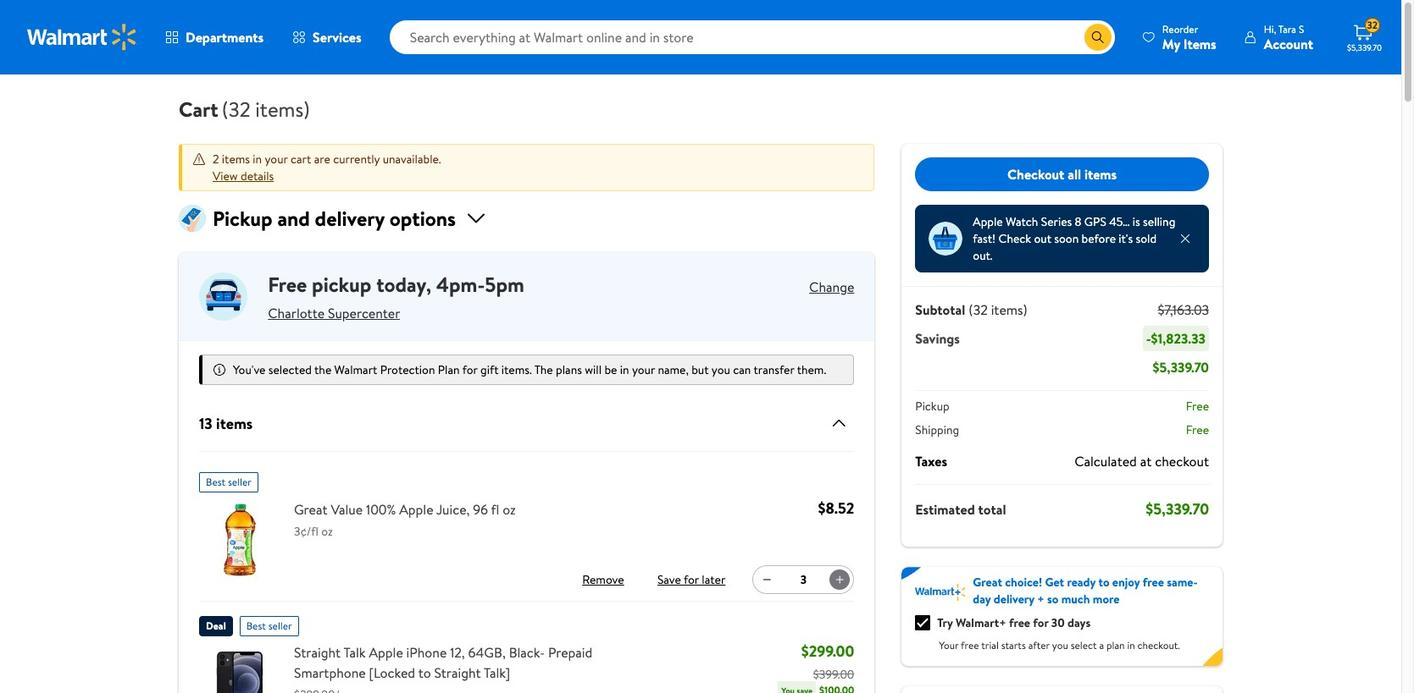 Task type: locate. For each thing, give the bounding box(es) containing it.
currently
[[333, 151, 380, 168]]

cart
[[179, 95, 218, 124]]

0 vertical spatial your
[[265, 151, 288, 168]]

1 vertical spatial seller
[[268, 619, 292, 634]]

the
[[534, 362, 553, 379]]

checkout
[[1007, 165, 1064, 184]]

1 horizontal spatial straight
[[434, 664, 481, 683]]

straight
[[294, 644, 341, 663], [434, 664, 481, 683]]

1 vertical spatial your
[[632, 362, 655, 379]]

you inside alert
[[712, 362, 730, 379]]

great up 3¢/fl
[[294, 501, 328, 519]]

1 vertical spatial in
[[620, 362, 629, 379]]

0 horizontal spatial best
[[206, 475, 225, 490]]

(32 right cart
[[222, 95, 250, 124]]

starts
[[1001, 639, 1026, 653]]

to left enjoy on the right bottom
[[1098, 574, 1109, 591]]

items
[[222, 151, 250, 168], [1084, 165, 1117, 184], [216, 413, 253, 434]]

apple up [locked
[[369, 644, 403, 663]]

great inside great choice! get ready to enjoy free same- day delivery + so much more
[[973, 574, 1002, 591]]

great value 100% apple juice, 96 fl oz 3¢/fl oz
[[294, 501, 516, 541]]

delivery down 2 items in your cart are currently unavailable. view details
[[315, 204, 385, 233]]

0 horizontal spatial oz
[[321, 524, 333, 541]]

soon
[[1054, 230, 1079, 247]]

1 vertical spatial great
[[973, 574, 1002, 591]]

to down iphone
[[418, 664, 431, 683]]

1 horizontal spatial for
[[684, 572, 699, 589]]

$5,339.70 down 32 at the top of page
[[1347, 42, 1382, 53]]

walmart+
[[956, 615, 1006, 632]]

for inside alert
[[462, 362, 478, 379]]

1 vertical spatial (32
[[969, 301, 988, 319]]

1 vertical spatial delivery
[[994, 591, 1034, 608]]

great left the choice!
[[973, 574, 1002, 591]]

hide all items image
[[822, 413, 849, 434]]

remove
[[582, 572, 624, 589]]

1 horizontal spatial to
[[1098, 574, 1109, 591]]

close nudge image
[[1178, 232, 1192, 246]]

0 horizontal spatial (32
[[222, 95, 250, 124]]

great value 100% apple juice, 96 fl oz, with add-on services, 3¢/fl oz, 3 in cart image
[[199, 500, 280, 581]]

in
[[253, 151, 262, 168], [620, 362, 629, 379], [1127, 639, 1135, 653]]

0 vertical spatial best seller
[[206, 475, 252, 490]]

items right 13
[[216, 413, 253, 434]]

plans
[[556, 362, 582, 379]]

1 horizontal spatial you
[[1052, 639, 1068, 653]]

2 horizontal spatial in
[[1127, 639, 1135, 653]]

smartphone
[[294, 664, 366, 683]]

1 horizontal spatial pickup
[[915, 398, 949, 415]]

items for 2 items in your cart are currently unavailable. view details
[[222, 151, 250, 168]]

cart_gic_illustration image
[[179, 205, 206, 232]]

for right save on the bottom left
[[684, 572, 699, 589]]

0 horizontal spatial your
[[265, 151, 288, 168]]

0 vertical spatial free
[[268, 270, 307, 299]]

less than x qty image
[[929, 222, 963, 256]]

1 vertical spatial items)
[[991, 301, 1027, 319]]

0 vertical spatial seller
[[228, 475, 252, 490]]

your left name,
[[632, 362, 655, 379]]

you've selected the walmart protection plan for gift items. the plans will be in your name, but you can transfer them.
[[233, 362, 826, 379]]

items right all
[[1084, 165, 1117, 184]]

0 horizontal spatial for
[[462, 362, 478, 379]]

delivery inside great choice! get ready to enjoy free same- day delivery + so much more
[[994, 591, 1034, 608]]

apple
[[973, 213, 1003, 230], [399, 501, 433, 519], [369, 644, 403, 663]]

1 horizontal spatial delivery
[[994, 591, 1034, 608]]

0 vertical spatial you
[[712, 362, 730, 379]]

0 horizontal spatial pickup
[[213, 204, 273, 233]]

0 vertical spatial great
[[294, 501, 328, 519]]

1 vertical spatial free
[[1186, 398, 1209, 415]]

(32 for cart
[[222, 95, 250, 124]]

watch
[[1006, 213, 1038, 230]]

0 vertical spatial in
[[253, 151, 262, 168]]

best seller inside alert
[[206, 475, 252, 490]]

apple right 100%
[[399, 501, 433, 519]]

0 horizontal spatial to
[[418, 664, 431, 683]]

plan
[[1106, 639, 1125, 653]]

great for value
[[294, 501, 328, 519]]

1 horizontal spatial items)
[[991, 301, 1027, 319]]

$5,339.70 down $1,823.33
[[1153, 358, 1209, 377]]

best seller alert
[[199, 466, 258, 493]]

your
[[265, 151, 288, 168], [632, 362, 655, 379]]

free
[[268, 270, 307, 299], [1186, 398, 1209, 415], [1186, 422, 1209, 439]]

you right after
[[1052, 639, 1068, 653]]

1 vertical spatial apple
[[399, 501, 433, 519]]

2 vertical spatial in
[[1127, 639, 1135, 653]]

$5,339.70 down the checkout
[[1146, 499, 1209, 520]]

0 horizontal spatial items)
[[255, 95, 310, 124]]

pickup and delivery options button
[[179, 204, 875, 233]]

best down 13
[[206, 475, 225, 490]]

1 horizontal spatial seller
[[268, 619, 292, 634]]

juice,
[[436, 501, 470, 519]]

oz right 3¢/fl
[[321, 524, 333, 541]]

all
[[1068, 165, 1081, 184]]

your inside 2 items in your cart are currently unavailable. view details
[[265, 151, 288, 168]]

0 horizontal spatial you
[[712, 362, 730, 379]]

2 horizontal spatial for
[[1033, 615, 1048, 632]]

2 horizontal spatial free
[[1143, 574, 1164, 591]]

1 horizontal spatial your
[[632, 362, 655, 379]]

0 vertical spatial items)
[[255, 95, 310, 124]]

$5,339.70
[[1347, 42, 1382, 53], [1153, 358, 1209, 377], [1146, 499, 1209, 520]]

great
[[294, 501, 328, 519], [973, 574, 1002, 591]]

at
[[1140, 452, 1152, 471]]

0 horizontal spatial straight
[[294, 644, 341, 663]]

delivery up try walmart+ free for 30 days
[[994, 591, 1034, 608]]

pickup and delivery options
[[213, 204, 456, 233]]

talk]
[[484, 664, 510, 683]]

best seller up straight talk apple iphone 12, 64gb, black- prepaid smartphone [locked to straight talk], with add-on services, $299.00/ea, 1 in cart gift eligible image
[[246, 619, 292, 634]]

0 vertical spatial delivery
[[315, 204, 385, 233]]

1 horizontal spatial oz
[[503, 501, 516, 519]]

seller up great value 100% apple juice, 96 fl oz, with add-on services, 3¢/fl oz, 3 in cart image
[[228, 475, 252, 490]]

2 items in your cart are currently unavailable. view details
[[213, 151, 441, 185]]

apple left watch
[[973, 213, 1003, 230]]

4pm-
[[436, 270, 485, 299]]

best seller down 13 items on the bottom of page
[[206, 475, 252, 490]]

0 vertical spatial oz
[[503, 501, 516, 519]]

3
[[800, 572, 807, 589]]

free up 'starts'
[[1009, 615, 1030, 632]]

seller
[[228, 475, 252, 490], [268, 619, 292, 634]]

remove button
[[576, 567, 630, 594]]

items inside 2 items in your cart are currently unavailable. view details
[[222, 151, 250, 168]]

in right view
[[253, 151, 262, 168]]

save for later
[[657, 572, 725, 589]]

departments button
[[151, 17, 278, 58]]

seller up straight talk apple iphone 12, 64gb, black- prepaid smartphone [locked to straight talk], with add-on services, $299.00/ea, 1 in cart gift eligible image
[[268, 619, 292, 634]]

0 vertical spatial best
[[206, 475, 225, 490]]

cart (32 items)
[[179, 95, 310, 124]]

(32 right 'subtotal'
[[969, 301, 988, 319]]

alert
[[179, 144, 875, 191]]

series
[[1041, 213, 1072, 230]]

1 vertical spatial pickup
[[915, 398, 949, 415]]

your left cart
[[265, 151, 288, 168]]

charlotte
[[268, 304, 325, 323]]

you right the "but" at the bottom of the page
[[712, 362, 730, 379]]

2 vertical spatial apple
[[369, 644, 403, 663]]

same-
[[1167, 574, 1198, 591]]

change
[[809, 278, 854, 297]]

free pickup today, 4pm-5pm
[[268, 270, 524, 299]]

oz right fl
[[503, 501, 516, 519]]

to inside straight talk apple iphone 12, 64gb, black- prepaid smartphone [locked to straight talk]
[[418, 664, 431, 683]]

1 horizontal spatial free
[[1009, 615, 1030, 632]]

64gb,
[[468, 644, 506, 663]]

1 vertical spatial to
[[418, 664, 431, 683]]

savings
[[915, 330, 960, 348]]

free
[[1143, 574, 1164, 591], [1009, 615, 1030, 632], [961, 639, 979, 653]]

13
[[199, 413, 212, 434]]

seller inside best seller alert
[[228, 475, 252, 490]]

be
[[604, 362, 617, 379]]

delivery
[[315, 204, 385, 233], [994, 591, 1034, 608]]

pickup for pickup and delivery options
[[213, 204, 273, 233]]

free left trial
[[961, 639, 979, 653]]

walmart plus image
[[915, 584, 966, 602]]

0 vertical spatial straight
[[294, 644, 341, 663]]

best seller
[[206, 475, 252, 490], [246, 619, 292, 634]]

2 vertical spatial free
[[961, 639, 979, 653]]

items) up cart
[[255, 95, 310, 124]]

1 horizontal spatial great
[[973, 574, 1002, 591]]

Your free trial starts after you select a plan in checkout. checkbox
[[915, 616, 931, 631]]

free right enjoy on the right bottom
[[1143, 574, 1164, 591]]

8
[[1075, 213, 1081, 230]]

pickup
[[213, 204, 273, 233], [915, 398, 949, 415]]

search icon image
[[1091, 30, 1105, 44]]

0 horizontal spatial free
[[961, 639, 979, 653]]

1 horizontal spatial in
[[620, 362, 629, 379]]

items) down out.
[[991, 301, 1027, 319]]

s
[[1299, 22, 1304, 36]]

checkout all items
[[1007, 165, 1117, 184]]

oz
[[503, 501, 516, 519], [321, 524, 333, 541]]

0 vertical spatial (32
[[222, 95, 250, 124]]

1 vertical spatial for
[[684, 572, 699, 589]]

[locked
[[369, 664, 415, 683]]

view
[[213, 168, 238, 185]]

in right the "be"
[[620, 362, 629, 379]]

1 vertical spatial best
[[246, 619, 266, 634]]

1 horizontal spatial (32
[[969, 301, 988, 319]]

straight talk apple iphone 12, 64gb, black- prepaid smartphone [locked to straight talk] link
[[294, 643, 648, 684]]

best right deal
[[246, 619, 266, 634]]

pickup down view details button
[[213, 204, 273, 233]]

0 vertical spatial apple
[[973, 213, 1003, 230]]

calculated
[[1074, 452, 1137, 471]]

estimated
[[915, 500, 975, 519]]

banner
[[902, 568, 1223, 667]]

2 vertical spatial free
[[1186, 422, 1209, 439]]

0 horizontal spatial in
[[253, 151, 262, 168]]

30
[[1051, 615, 1065, 632]]

out
[[1034, 230, 1051, 247]]

0 vertical spatial free
[[1143, 574, 1164, 591]]

0 horizontal spatial seller
[[228, 475, 252, 490]]

choice!
[[1005, 574, 1042, 591]]

0 vertical spatial for
[[462, 362, 478, 379]]

for left 'gift'
[[462, 362, 478, 379]]

alert containing 2 items in your cart are currently unavailable.
[[179, 144, 875, 191]]

for left 30
[[1033, 615, 1048, 632]]

great inside great value 100% apple juice, 96 fl oz 3¢/fl oz
[[294, 501, 328, 519]]

selling
[[1143, 213, 1175, 230]]

straight up smartphone
[[294, 644, 341, 663]]

0 vertical spatial to
[[1098, 574, 1109, 591]]

items right 2
[[222, 151, 250, 168]]

iphone
[[406, 644, 447, 663]]

out.
[[973, 247, 993, 264]]

straight down 12,
[[434, 664, 481, 683]]

$7,163.03
[[1158, 301, 1209, 319]]

0 horizontal spatial delivery
[[315, 204, 385, 233]]

0 horizontal spatial great
[[294, 501, 328, 519]]

(32 for subtotal
[[969, 301, 988, 319]]

in right plan
[[1127, 639, 1135, 653]]

for
[[462, 362, 478, 379], [684, 572, 699, 589], [1033, 615, 1048, 632]]

pickup up shipping
[[915, 398, 949, 415]]

1 vertical spatial free
[[1009, 615, 1030, 632]]

are
[[314, 151, 330, 168]]

0 vertical spatial pickup
[[213, 204, 273, 233]]

hi,
[[1264, 22, 1276, 36]]



Task type: vqa. For each thing, say whether or not it's contained in the screenshot.
CART (32 ITEMS)
yes



Task type: describe. For each thing, give the bounding box(es) containing it.
$299.00 $399.00
[[801, 641, 854, 684]]

hi, tara s account
[[1264, 22, 1313, 53]]

items) for cart (32 items)
[[255, 95, 310, 124]]

in inside 2 items in your cart are currently unavailable. view details
[[253, 151, 262, 168]]

before
[[1082, 230, 1116, 247]]

2
[[213, 151, 219, 168]]

prepaid
[[548, 644, 592, 663]]

apple watch series 8 gps 45... is selling fast! check out soon before it's sold out.
[[973, 213, 1175, 264]]

13 items
[[199, 413, 253, 434]]

value
[[331, 501, 363, 519]]

0 vertical spatial $5,339.70
[[1347, 42, 1382, 53]]

selected
[[268, 362, 312, 379]]

view details button
[[213, 168, 274, 185]]

will
[[585, 362, 602, 379]]

it's
[[1119, 230, 1133, 247]]

fast!
[[973, 230, 996, 247]]

your free trial starts after you select a plan in checkout.
[[939, 639, 1180, 653]]

and
[[277, 204, 310, 233]]

charlotte supercenter button
[[268, 300, 400, 327]]

cart
[[291, 151, 311, 168]]

them.
[[797, 362, 826, 379]]

options
[[389, 204, 456, 233]]

gift
[[480, 362, 499, 379]]

so
[[1047, 591, 1059, 608]]

days
[[1068, 615, 1091, 632]]

checkout all items button
[[915, 158, 1209, 191]]

1 vertical spatial oz
[[321, 524, 333, 541]]

charlotte supercenter
[[268, 304, 400, 323]]

$8.52
[[818, 498, 854, 519]]

apple inside apple watch series 8 gps 45... is selling fast! check out soon before it's sold out.
[[973, 213, 1003, 230]]

unavailable.
[[383, 151, 441, 168]]

pickup for pickup
[[915, 398, 949, 415]]

best inside alert
[[206, 475, 225, 490]]

reorder
[[1162, 22, 1198, 36]]

later
[[702, 572, 725, 589]]

apple inside straight talk apple iphone 12, 64gb, black- prepaid smartphone [locked to straight talk]
[[369, 644, 403, 663]]

fl
[[491, 501, 499, 519]]

items.
[[501, 362, 532, 379]]

Walmart Site-Wide search field
[[389, 20, 1115, 54]]

100%
[[366, 501, 396, 519]]

save for later button
[[654, 567, 729, 594]]

12,
[[450, 644, 465, 663]]

2 vertical spatial $5,339.70
[[1146, 499, 1209, 520]]

after
[[1028, 639, 1050, 653]]

1 vertical spatial $5,339.70
[[1153, 358, 1209, 377]]

check
[[998, 230, 1031, 247]]

total
[[978, 500, 1006, 519]]

black-
[[509, 644, 545, 663]]

checkout.
[[1137, 639, 1180, 653]]

enjoy
[[1112, 574, 1140, 591]]

plan
[[438, 362, 460, 379]]

estimated total
[[915, 500, 1006, 519]]

great for choice!
[[973, 574, 1002, 591]]

much
[[1061, 591, 1090, 608]]

select
[[1071, 639, 1097, 653]]

a
[[1099, 639, 1104, 653]]

gps
[[1084, 213, 1106, 230]]

1 horizontal spatial best
[[246, 619, 266, 634]]

talk
[[343, 644, 366, 663]]

sold
[[1136, 230, 1157, 247]]

can
[[733, 362, 751, 379]]

transfer
[[754, 362, 794, 379]]

1 vertical spatial you
[[1052, 639, 1068, 653]]

try
[[937, 615, 953, 632]]

pickup
[[312, 270, 371, 299]]

free for shipping
[[1186, 422, 1209, 439]]

items
[[1183, 34, 1216, 53]]

tara
[[1278, 22, 1296, 36]]

increase quantity great value 100% apple juice, 96 fl oz, current quantity 3 image
[[833, 574, 847, 587]]

2 vertical spatial for
[[1033, 615, 1048, 632]]

today,
[[376, 270, 431, 299]]

items for 13 items
[[216, 413, 253, 434]]

you've
[[233, 362, 266, 379]]

Search search field
[[389, 20, 1115, 54]]

you've selected the walmart protection plan for gift items. the plans will be in your name, but you can transfer them. alert
[[199, 355, 854, 385]]

free inside great choice! get ready to enjoy free same- day delivery + so much more
[[1143, 574, 1164, 591]]

your
[[939, 639, 959, 653]]

45...
[[1109, 213, 1130, 230]]

change button
[[809, 278, 854, 297]]

for inside button
[[684, 572, 699, 589]]

+
[[1037, 591, 1044, 608]]

$399.00
[[813, 667, 854, 684]]

3¢/fl
[[294, 524, 318, 541]]

but
[[691, 362, 709, 379]]

taxes
[[915, 452, 947, 471]]

shipping
[[915, 422, 959, 439]]

to inside great choice! get ready to enjoy free same- day delivery + so much more
[[1098, 574, 1109, 591]]

decrease quantity great value 100% apple juice, 96 fl oz, current quantity 3 image
[[760, 574, 774, 587]]

1 vertical spatial best seller
[[246, 619, 292, 634]]

free for pickup
[[1186, 398, 1209, 415]]

subtotal
[[915, 301, 965, 319]]

services button
[[278, 17, 376, 58]]

1 vertical spatial straight
[[434, 664, 481, 683]]

calculated at checkout
[[1074, 452, 1209, 471]]

96
[[473, 501, 488, 519]]

straight talk apple iphone 12, 64gb, black- prepaid smartphone [locked to straight talk], with add-on services, $299.00/ea, 1 in cart gift eligible image
[[199, 643, 280, 694]]

apple inside great value 100% apple juice, 96 fl oz 3¢/fl oz
[[399, 501, 433, 519]]

checkout
[[1155, 452, 1209, 471]]

account
[[1264, 34, 1313, 53]]

name,
[[658, 362, 689, 379]]

great choice! get ready to enjoy free same- day delivery + so much more
[[973, 574, 1198, 608]]

more
[[1093, 591, 1120, 608]]

services
[[313, 28, 361, 47]]

get
[[1045, 574, 1064, 591]]

save
[[657, 572, 681, 589]]

items) for subtotal (32 items)
[[991, 301, 1027, 319]]

straight talk apple iphone 12, 64gb, black- prepaid smartphone [locked to straight talk]
[[294, 644, 592, 683]]

today, 4pm-5pm element
[[376, 270, 524, 299]]

items inside button
[[1084, 165, 1117, 184]]

walmart image
[[27, 24, 137, 51]]

day
[[973, 591, 991, 608]]

banner containing great choice! get ready to enjoy free same- day delivery + so much more
[[902, 568, 1223, 667]]

details
[[241, 168, 274, 185]]

32
[[1367, 18, 1378, 32]]



